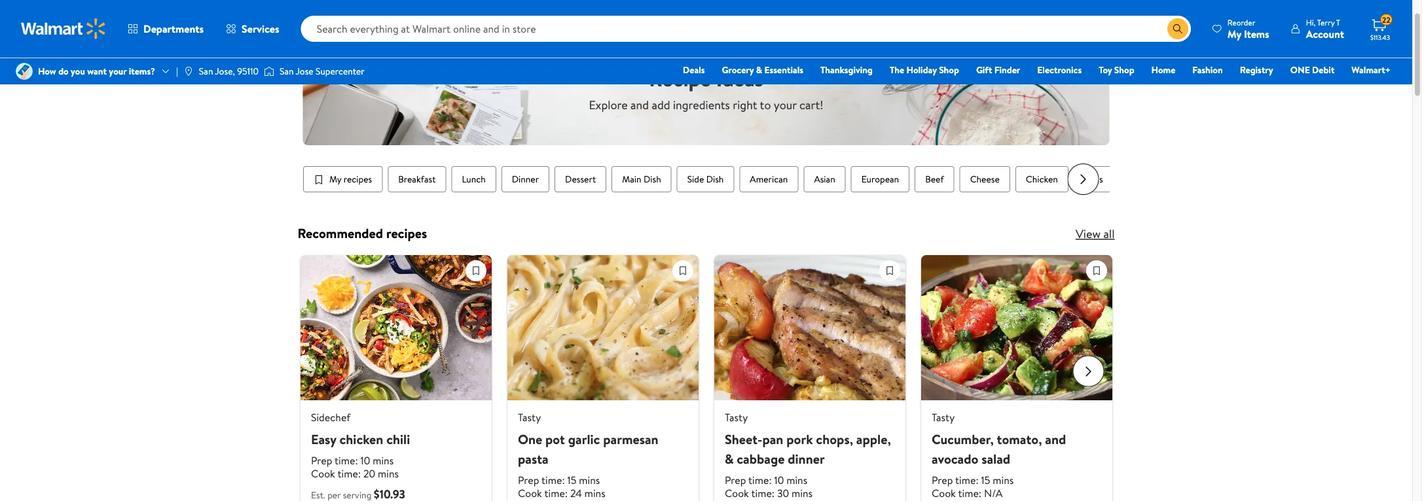 Task type: vqa. For each thing, say whether or not it's contained in the screenshot.
vehicle
no



Task type: locate. For each thing, give the bounding box(es) containing it.
dinner
[[788, 450, 825, 468]]

 image left how
[[16, 63, 33, 80]]

mins inside tasty cucumber, tomato, and avocado salad prep time: 15 mins cook time: n/a
[[993, 474, 1014, 488]]

20
[[363, 467, 375, 481]]

tasty inside tasty cucumber, tomato, and avocado salad prep time: 15 mins cook time: n/a
[[932, 411, 955, 425]]

0 vertical spatial &
[[756, 64, 763, 76]]

3 tasty from the left
[[932, 411, 955, 425]]

san left jose,
[[199, 65, 213, 78]]

services button
[[215, 13, 291, 45]]

0 horizontal spatial shop
[[939, 64, 959, 76]]

prep
[[311, 454, 332, 468], [518, 474, 539, 488], [725, 474, 746, 488], [932, 474, 953, 488]]

dish
[[644, 173, 661, 186], [706, 173, 724, 186]]

thanksgiving link
[[815, 63, 879, 77]]

breakfast
[[398, 173, 436, 186]]

1 horizontal spatial &
[[756, 64, 763, 76]]

tasty sheet-pan pork chops, apple, & cabbage dinner prep time: 10 mins cook time: 30 mins
[[725, 411, 891, 501]]

1 horizontal spatial 10
[[774, 474, 784, 488]]

15 for pasta
[[567, 474, 576, 488]]

dish inside button
[[706, 173, 724, 186]]

dinner button
[[501, 166, 549, 193]]

1 vertical spatial &
[[725, 450, 734, 468]]

mins right 24
[[584, 487, 605, 501]]

mins down the garlic
[[579, 474, 600, 488]]

0 vertical spatial recipes
[[343, 173, 372, 186]]

1 horizontal spatial recipes
[[386, 224, 427, 242]]

tasty inside tasty sheet-pan pork chops, apple, & cabbage dinner prep time: 10 mins cook time: 30 mins
[[725, 411, 748, 425]]

test image for one
[[673, 261, 693, 281]]

side dish link
[[677, 166, 739, 193]]

1 vertical spatial my
[[329, 173, 341, 186]]

mins right 20
[[378, 467, 399, 481]]

view all
[[1076, 226, 1115, 242]]

my inside button
[[329, 173, 341, 186]]

0 horizontal spatial your
[[109, 65, 127, 78]]

 image right '95110'
[[264, 65, 274, 78]]

supercenter
[[316, 65, 365, 78]]

european button
[[851, 166, 910, 193]]

my recipes link
[[303, 166, 388, 193]]

parmesan
[[603, 430, 658, 449]]

walmart+ link
[[1346, 63, 1397, 77]]

1 horizontal spatial test image
[[673, 261, 693, 281]]

my recipes button
[[303, 166, 382, 193]]

cook inside tasty sheet-pan pork chops, apple, & cabbage dinner prep time: 10 mins cook time: 30 mins
[[725, 487, 749, 501]]

0 horizontal spatial and
[[631, 97, 649, 113]]

view
[[1076, 226, 1101, 242]]

1 horizontal spatial 15
[[981, 474, 990, 488]]

|
[[176, 65, 178, 78]]

1 san from the left
[[199, 65, 213, 78]]

prep down 'pasta'
[[518, 474, 539, 488]]

2 test image from the left
[[673, 261, 693, 281]]

1 tasty from the left
[[518, 411, 541, 425]]

Search search field
[[301, 16, 1191, 42]]

home link
[[1146, 63, 1182, 77]]

cook inside tasty cucumber, tomato, and avocado salad prep time: 15 mins cook time: n/a
[[932, 487, 956, 501]]

my right my recipes icon
[[329, 173, 341, 186]]

recommended
[[298, 224, 383, 242]]

san for san jose, 95110
[[199, 65, 213, 78]]

services
[[242, 22, 279, 36]]

registry
[[1240, 64, 1274, 76]]

15 inside "tasty one pot garlic parmesan pasta prep time: 15 mins cook time: 24 mins"
[[567, 474, 576, 488]]

prep down cabbage
[[725, 474, 746, 488]]

0 horizontal spatial &
[[725, 450, 734, 468]]

registry link
[[1234, 63, 1280, 77]]

chicken link
[[1015, 166, 1074, 193]]

shop
[[939, 64, 959, 76], [1115, 64, 1135, 76]]

0 horizontal spatial tasty
[[518, 411, 541, 425]]

0 horizontal spatial  image
[[16, 63, 33, 80]]

recipes down the breakfast button
[[386, 224, 427, 242]]

cook
[[311, 467, 335, 481], [518, 487, 542, 501], [725, 487, 749, 501], [932, 487, 956, 501]]

test image
[[466, 261, 486, 281], [673, 261, 693, 281], [880, 261, 900, 281]]

jose
[[296, 65, 314, 78]]

10 inside tasty sheet-pan pork chops, apple, & cabbage dinner prep time: 10 mins cook time: 30 mins
[[774, 474, 784, 488]]

finder
[[995, 64, 1021, 76]]

test image
[[1087, 261, 1107, 281]]

toy shop link
[[1093, 63, 1141, 77]]

and
[[631, 97, 649, 113], [1045, 430, 1066, 449]]

san
[[199, 65, 213, 78], [280, 65, 294, 78]]

2 horizontal spatial test image
[[880, 261, 900, 281]]

15 down salad at the right
[[981, 474, 990, 488]]

recipe
[[649, 64, 711, 93]]

sheet-pan pork chops, apple, & cabbage dinner image
[[714, 255, 906, 401]]

gift
[[977, 64, 993, 76]]

easy chicken chili
[[311, 430, 410, 449]]

beef button
[[915, 166, 954, 193]]

my left "items"
[[1228, 27, 1242, 41]]

15 for salad
[[981, 474, 990, 488]]

test image for sheet-
[[880, 261, 900, 281]]

breakfast button
[[388, 166, 446, 193]]

recipes right my recipes icon
[[343, 173, 372, 186]]

1 vertical spatial recipes
[[386, 224, 427, 242]]

0 horizontal spatial 10
[[360, 454, 370, 468]]

and inside tasty cucumber, tomato, and avocado salad prep time: 15 mins cook time: n/a
[[1045, 430, 1066, 449]]

0 vertical spatial and
[[631, 97, 649, 113]]

& down sheet-
[[725, 450, 734, 468]]

tasty inside "tasty one pot garlic parmesan pasta prep time: 15 mins cook time: 24 mins"
[[518, 411, 541, 425]]

1 vertical spatial and
[[1045, 430, 1066, 449]]

cart!
[[800, 97, 824, 113]]

pork
[[786, 430, 813, 449]]

recommended recipes
[[298, 224, 427, 242]]

1 horizontal spatial shop
[[1115, 64, 1135, 76]]

fashion
[[1193, 64, 1223, 76]]

1 vertical spatial your
[[774, 97, 797, 113]]

mins down salad at the right
[[993, 474, 1014, 488]]

search icon image
[[1173, 24, 1183, 34]]

1 dish from the left
[[644, 173, 661, 186]]

prep down avocado
[[932, 474, 953, 488]]

3 test image from the left
[[880, 261, 900, 281]]

10 down cabbage
[[774, 474, 784, 488]]

view all link
[[1076, 226, 1115, 242]]

european link
[[851, 166, 915, 193]]

0 horizontal spatial san
[[199, 65, 213, 78]]

2 dish from the left
[[706, 173, 724, 186]]

prep inside "tasty one pot garlic parmesan pasta prep time: 15 mins cook time: 24 mins"
[[518, 474, 539, 488]]

clear search field text image
[[1152, 24, 1162, 34]]

your right "to"
[[774, 97, 797, 113]]

0 horizontal spatial 15
[[567, 474, 576, 488]]

10 down chicken
[[360, 454, 370, 468]]

grocery & essentials
[[722, 64, 804, 76]]

and inside recipe ideas explore and add ingredients right to your cart!
[[631, 97, 649, 113]]

your right 'want'
[[109, 65, 127, 78]]

1 vertical spatial 10
[[774, 474, 784, 488]]

easy
[[311, 430, 336, 449]]

cook down cabbage
[[725, 487, 749, 501]]

prep inside prep time: 10 mins cook time: 20 mins
[[311, 454, 332, 468]]

mins
[[372, 454, 393, 468], [378, 467, 399, 481], [579, 474, 600, 488], [786, 474, 807, 488], [993, 474, 1014, 488], [584, 487, 605, 501], [792, 487, 813, 501]]

1 horizontal spatial dish
[[706, 173, 724, 186]]

you
[[71, 65, 85, 78]]

1 horizontal spatial san
[[280, 65, 294, 78]]

hi,
[[1307, 17, 1316, 28]]

0 horizontal spatial recipes
[[343, 173, 372, 186]]

15 inside tasty cucumber, tomato, and avocado salad prep time: 15 mins cook time: n/a
[[981, 474, 990, 488]]

tasty
[[518, 411, 541, 425], [725, 411, 748, 425], [932, 411, 955, 425]]

main dish
[[622, 173, 661, 186]]

chicken
[[339, 430, 383, 449]]

2 san from the left
[[280, 65, 294, 78]]

tasty up sheet-
[[725, 411, 748, 425]]

pan
[[762, 430, 783, 449]]

2 15 from the left
[[981, 474, 990, 488]]

1 horizontal spatial tasty
[[725, 411, 748, 425]]

cook down 'pasta'
[[518, 487, 542, 501]]

the
[[890, 64, 905, 76]]

recipes inside button
[[343, 173, 372, 186]]

1 horizontal spatial  image
[[264, 65, 274, 78]]

asian
[[814, 173, 835, 186]]

my recipes
[[329, 173, 372, 186]]

cook down avocado
[[932, 487, 956, 501]]

and right tomato,
[[1045, 430, 1066, 449]]

2 horizontal spatial tasty
[[932, 411, 955, 425]]

2 tasty from the left
[[725, 411, 748, 425]]

recipes for recommended recipes
[[386, 224, 427, 242]]

san left jose
[[280, 65, 294, 78]]

cook inside prep time: 10 mins cook time: 20 mins
[[311, 467, 335, 481]]

15 down the garlic
[[567, 474, 576, 488]]

dish for main dish
[[644, 173, 661, 186]]

dish right the main
[[644, 173, 661, 186]]

asian button
[[804, 166, 846, 193]]

toy shop
[[1099, 64, 1135, 76]]

next slide for topicpage list image
[[1068, 164, 1099, 195]]

prep down easy
[[311, 454, 332, 468]]

& right grocery at the right
[[756, 64, 763, 76]]

prep inside tasty sheet-pan pork chops, apple, & cabbage dinner prep time: 10 mins cook time: 30 mins
[[725, 474, 746, 488]]

recipe ideas explore and add ingredients right to your cart!
[[589, 64, 824, 113]]

 image
[[183, 66, 194, 77]]

recipes for my recipes
[[343, 173, 372, 186]]

jose,
[[215, 65, 235, 78]]

explore
[[589, 97, 628, 113]]

shop right the "toy"
[[1115, 64, 1135, 76]]

your
[[109, 65, 127, 78], [774, 97, 797, 113]]

0 horizontal spatial dish
[[644, 173, 661, 186]]

1 horizontal spatial your
[[774, 97, 797, 113]]

0 vertical spatial 10
[[360, 454, 370, 468]]

shop right holiday
[[939, 64, 959, 76]]

cook down easy
[[311, 467, 335, 481]]

0 horizontal spatial my
[[329, 173, 341, 186]]

dish inside "button"
[[644, 173, 661, 186]]

 image
[[16, 63, 33, 80], [264, 65, 274, 78]]

1 15 from the left
[[567, 474, 576, 488]]

american
[[750, 173, 788, 186]]

prep inside tasty cucumber, tomato, and avocado salad prep time: 15 mins cook time: n/a
[[932, 474, 953, 488]]

dish right side
[[706, 173, 724, 186]]

and left add at the left top
[[631, 97, 649, 113]]

tasty up 'cucumber,' on the right bottom
[[932, 411, 955, 425]]

 image for san
[[264, 65, 274, 78]]

0 horizontal spatial test image
[[466, 261, 486, 281]]

1 horizontal spatial my
[[1228, 27, 1242, 41]]

1 horizontal spatial and
[[1045, 430, 1066, 449]]

tasty up one
[[518, 411, 541, 425]]

cucumber, tomato, and avocado salad image
[[921, 255, 1112, 401]]

walmart+
[[1352, 64, 1391, 76]]

mins right 30
[[792, 487, 813, 501]]

tasty one pot garlic parmesan pasta prep time: 15 mins cook time: 24 mins
[[518, 411, 658, 501]]

tasty for one pot garlic parmesan pasta
[[518, 411, 541, 425]]

easy chicken chili image
[[300, 255, 492, 401]]

15
[[567, 474, 576, 488], [981, 474, 990, 488]]

0 vertical spatial my
[[1228, 27, 1242, 41]]



Task type: describe. For each thing, give the bounding box(es) containing it.
dessert link
[[555, 166, 612, 193]]

mins down chili
[[372, 454, 393, 468]]

the holiday shop link
[[884, 63, 965, 77]]

dinner link
[[501, 166, 555, 193]]

add
[[652, 97, 670, 113]]

1 test image from the left
[[466, 261, 486, 281]]

toy
[[1099, 64, 1112, 76]]

right
[[733, 97, 758, 113]]

tasty cucumber, tomato, and avocado salad prep time: 15 mins cook time: n/a
[[932, 411, 1066, 501]]

apple,
[[856, 430, 891, 449]]

2 shop from the left
[[1115, 64, 1135, 76]]

want
[[87, 65, 107, 78]]

main dish link
[[612, 166, 677, 193]]

chicken button
[[1015, 166, 1069, 193]]

how
[[38, 65, 56, 78]]

san jose supercenter
[[280, 65, 365, 78]]

fashion link
[[1187, 63, 1229, 77]]

one
[[518, 430, 542, 449]]

breakfast link
[[388, 166, 451, 193]]

n/a
[[984, 487, 1003, 501]]

departments
[[143, 22, 204, 36]]

cheese
[[970, 173, 1000, 186]]

chili
[[386, 430, 410, 449]]

items?
[[129, 65, 155, 78]]

lunch link
[[451, 166, 501, 193]]

deals
[[683, 64, 705, 76]]

home
[[1152, 64, 1176, 76]]

lunch
[[462, 173, 486, 186]]

my inside reorder my items
[[1228, 27, 1242, 41]]

walmart image
[[21, 18, 106, 39]]

my recipes image
[[313, 175, 324, 185]]

chops,
[[816, 430, 853, 449]]

cucumber,
[[932, 430, 994, 449]]

dessert button
[[555, 166, 606, 193]]

dish for side dish
[[706, 173, 724, 186]]

pot
[[545, 430, 565, 449]]

american button
[[739, 166, 798, 193]]

side dish button
[[677, 166, 734, 193]]

mins down dinner
[[786, 474, 807, 488]]

 image for how
[[16, 63, 33, 80]]

& inside tasty sheet-pan pork chops, apple, & cabbage dinner prep time: 10 mins cook time: 30 mins
[[725, 450, 734, 468]]

american link
[[739, 166, 804, 193]]

eggs link
[[1074, 166, 1119, 193]]

gift finder
[[977, 64, 1021, 76]]

account
[[1307, 27, 1345, 41]]

and for ideas
[[631, 97, 649, 113]]

one
[[1291, 64, 1310, 76]]

cabbage
[[737, 450, 785, 468]]

terry
[[1318, 17, 1335, 28]]

do
[[58, 65, 69, 78]]

one debit link
[[1285, 63, 1341, 77]]

and for cucumber,
[[1045, 430, 1066, 449]]

chicken
[[1026, 173, 1058, 186]]

gift finder link
[[971, 63, 1027, 77]]

beef link
[[915, 166, 960, 193]]

tasty for cucumber, tomato, and avocado salad
[[932, 411, 955, 425]]

garlic
[[568, 430, 600, 449]]

tomato,
[[997, 430, 1042, 449]]

Walmart Site-Wide search field
[[301, 16, 1191, 42]]

pasta
[[518, 450, 548, 468]]

reorder my items
[[1228, 17, 1270, 41]]

reorder
[[1228, 17, 1256, 28]]

dessert
[[565, 173, 596, 186]]

ingredients
[[673, 97, 730, 113]]

one debit
[[1291, 64, 1335, 76]]

thanksgiving
[[821, 64, 873, 76]]

departments button
[[117, 13, 215, 45]]

debit
[[1313, 64, 1335, 76]]

0 vertical spatial your
[[109, 65, 127, 78]]

san jose, 95110
[[199, 65, 259, 78]]

electronics link
[[1032, 63, 1088, 77]]

side dish
[[687, 173, 724, 186]]

& inside grocery & essentials link
[[756, 64, 763, 76]]

grocery & essentials link
[[716, 63, 810, 77]]

main
[[622, 173, 641, 186]]

grocery
[[722, 64, 754, 76]]

san for san jose supercenter
[[280, 65, 294, 78]]

side
[[687, 173, 704, 186]]

10 inside prep time: 10 mins cook time: 20 mins
[[360, 454, 370, 468]]

one pot garlic parmesan pasta image
[[507, 255, 699, 401]]

holiday
[[907, 64, 937, 76]]

to
[[760, 97, 771, 113]]

hi, terry t account
[[1307, 17, 1345, 41]]

how do you want your items?
[[38, 65, 155, 78]]

next slide of list image
[[1073, 356, 1105, 387]]

eggs button
[[1074, 166, 1114, 193]]

ideas
[[716, 64, 764, 93]]

sheet-
[[725, 430, 762, 449]]

dinner
[[512, 173, 539, 186]]

your inside recipe ideas explore and add ingredients right to your cart!
[[774, 97, 797, 113]]

t
[[1337, 17, 1341, 28]]

electronics
[[1038, 64, 1082, 76]]

tasty for sheet-pan pork chops, apple, & cabbage dinner
[[725, 411, 748, 425]]

all
[[1104, 226, 1115, 242]]

1 shop from the left
[[939, 64, 959, 76]]

cook inside "tasty one pot garlic parmesan pasta prep time: 15 mins cook time: 24 mins"
[[518, 487, 542, 501]]



